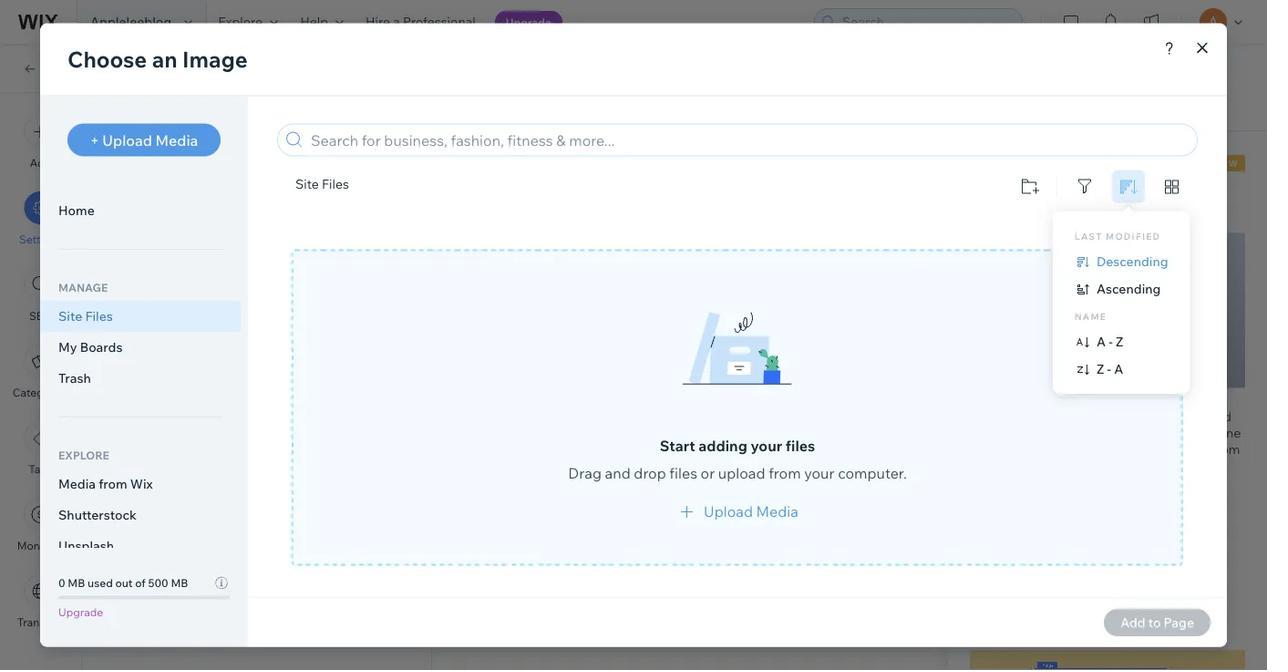Task type: describe. For each thing, give the bounding box(es) containing it.
seo inside button
[[29, 309, 52, 323]]

publish date
[[109, 408, 183, 423]]

descriptions
[[970, 424, 1044, 440]]

meta
[[1143, 408, 1174, 424]]

use
[[970, 180, 996, 198]]

appleleeblog
[[90, 14, 172, 30]]

hire
[[366, 14, 390, 30]]

settings button
[[19, 191, 62, 246]]

digital
[[1066, 597, 1110, 615]]

seo button
[[24, 268, 57, 323]]

your down descriptions
[[970, 457, 997, 473]]

fine-
[[1184, 424, 1214, 440]]

to
[[1018, 180, 1032, 198]]

post
[[109, 118, 144, 139]]

0 horizontal spatial and
[[1052, 441, 1074, 457]]

advanced button
[[257, 164, 431, 203]]

with inside instantly generate optimized meta titles and descriptions for each of your pages. fine-tune with prompts and tailor the tone of voice from your seo panel.
[[970, 441, 995, 457]]

each
[[1066, 424, 1095, 440]]

tailor
[[1077, 441, 1108, 457]]

for inside instantly generate optimized meta titles and descriptions for each of your pages. fine-tune with prompts and tailor the tone of voice from your seo panel.
[[1046, 424, 1063, 440]]

upgrade button
[[495, 11, 562, 33]]

seo inside use ai to create seo tags based on your content
[[1082, 180, 1113, 198]]

titles
[[1177, 408, 1206, 424]]

your up the the
[[1112, 424, 1139, 440]]

panel.
[[1029, 457, 1065, 473]]

product updates, personalized for you.
[[970, 95, 1198, 111]]

post
[[182, 562, 209, 578]]

Add a Catchy Title text field
[[432, 174, 1088, 206]]

seo inside instantly generate optimized meta titles and descriptions for each of your pages. fine-tune with prompts and tailor the tone of voice from your seo panel.
[[999, 457, 1026, 473]]

nov
[[970, 160, 987, 171]]

a
[[393, 14, 400, 30]]

enhance your digital creations with adobe express
[[970, 597, 1210, 637]]

0 horizontal spatial of
[[1098, 424, 1110, 440]]

voice
[[1178, 441, 1209, 457]]

publish
[[109, 408, 153, 423]]

instantly generate optimized meta titles and descriptions for each of your pages. fine-tune with prompts and tailor the tone of voice from your seo panel.
[[970, 408, 1241, 473]]

translate button
[[17, 574, 64, 629]]

creations
[[1113, 597, 1177, 615]]

back
[[44, 60, 73, 76]]

help
[[300, 14, 328, 30]]

feature
[[109, 562, 155, 578]]

Publish date field
[[138, 430, 397, 461]]

0 vertical spatial for
[[1154, 95, 1171, 111]]

translate
[[17, 615, 64, 629]]

hire a professional link
[[355, 0, 487, 44]]

optimized
[[1081, 408, 1141, 424]]

from
[[1212, 441, 1240, 457]]

with inside enhance your digital creations with adobe express
[[1180, 597, 1210, 615]]

nov 14, 2023
[[970, 160, 1025, 171]]

help button
[[289, 0, 355, 44]]

create
[[1035, 180, 1079, 198]]

updates,
[[1020, 95, 1072, 111]]

ai
[[1000, 180, 1015, 198]]

professional
[[403, 14, 476, 30]]

Search... field
[[837, 9, 1016, 35]]

add
[[30, 156, 51, 170]]

hire a professional
[[366, 14, 476, 30]]

settings
[[19, 232, 62, 246]]



Task type: vqa. For each thing, say whether or not it's contained in the screenshot.
based
yes



Task type: locate. For each thing, give the bounding box(es) containing it.
prompts
[[998, 441, 1049, 457]]

1 horizontal spatial of
[[1163, 441, 1175, 457]]

seo up the categories button
[[29, 309, 52, 323]]

and up panel.
[[1052, 441, 1074, 457]]

writer
[[109, 484, 147, 500]]

0 horizontal spatial with
[[970, 441, 995, 457]]

1 vertical spatial and
[[1052, 441, 1074, 457]]

your up express
[[1032, 597, 1063, 615]]

with
[[970, 441, 995, 457], [1180, 597, 1210, 615]]

personalized
[[1075, 95, 1151, 111]]

of down the pages.
[[1163, 441, 1175, 457]]

seo down the prompts
[[999, 457, 1026, 473]]

seo left the tags
[[1082, 180, 1113, 198]]

this
[[158, 562, 180, 578]]

express
[[1019, 619, 1073, 637]]

content
[[1004, 202, 1057, 220]]

2 vertical spatial seo
[[999, 457, 1026, 473]]

your inside enhance your digital creations with adobe express
[[1032, 597, 1063, 615]]

Writer field
[[138, 507, 377, 538]]

for
[[1154, 95, 1171, 111], [1046, 424, 1063, 440]]

advanced
[[314, 175, 374, 191]]

for left you.
[[1154, 95, 1171, 111]]

with down descriptions
[[970, 441, 995, 457]]

your down use
[[970, 202, 1001, 220]]

of down optimized
[[1098, 424, 1110, 440]]

with right creations
[[1180, 597, 1210, 615]]

monetize
[[17, 539, 64, 552]]

0 vertical spatial seo
[[1082, 180, 1113, 198]]

2023
[[1004, 160, 1025, 171]]

menu
[[0, 104, 81, 640]]

2 horizontal spatial seo
[[1082, 180, 1113, 198]]

1 horizontal spatial for
[[1154, 95, 1171, 111]]

feature this post
[[109, 562, 209, 578]]

categories
[[13, 386, 69, 399]]

1 vertical spatial with
[[1180, 597, 1210, 615]]

new
[[1214, 157, 1239, 169]]

menu containing add
[[0, 104, 81, 640]]

and up tune
[[1209, 408, 1232, 424]]

upgrade
[[506, 15, 552, 29]]

categories button
[[13, 345, 69, 399]]

0 horizontal spatial for
[[1046, 424, 1063, 440]]

tags
[[29, 462, 53, 476]]

tune
[[1214, 424, 1241, 440]]

your
[[970, 202, 1001, 220], [1112, 424, 1139, 440], [970, 457, 997, 473], [1032, 597, 1063, 615]]

generate
[[1025, 408, 1078, 424]]

explore
[[218, 14, 263, 30]]

tone
[[1133, 441, 1160, 457]]

None text field
[[414, 232, 1125, 652]]

monetize button
[[17, 498, 64, 552]]

you.
[[1174, 95, 1198, 111]]

0 vertical spatial and
[[1209, 408, 1232, 424]]

1 horizontal spatial and
[[1209, 408, 1232, 424]]

your inside use ai to create seo tags based on your content
[[970, 202, 1001, 220]]

use ai to create seo tags based on your content
[[970, 180, 1213, 220]]

enhance
[[970, 597, 1029, 615]]

0 vertical spatial with
[[970, 441, 995, 457]]

for down generate
[[1046, 424, 1063, 440]]

back button
[[22, 60, 73, 77]]

1 vertical spatial seo
[[29, 309, 52, 323]]

based
[[1150, 180, 1192, 198]]

adobe
[[970, 619, 1016, 637]]

date
[[156, 408, 183, 423]]

1 horizontal spatial seo
[[999, 457, 1026, 473]]

add button
[[24, 115, 57, 170]]

the
[[1110, 441, 1130, 457]]

settings
[[148, 118, 210, 139]]

tags
[[1116, 180, 1146, 198]]

1 vertical spatial for
[[1046, 424, 1063, 440]]

and
[[1209, 408, 1232, 424], [1052, 441, 1074, 457]]

on
[[1195, 180, 1213, 198]]

pages.
[[1142, 424, 1182, 440]]

1 horizontal spatial with
[[1180, 597, 1210, 615]]

14,
[[989, 160, 1002, 171]]

0 horizontal spatial seo
[[29, 309, 52, 323]]

of
[[1098, 424, 1110, 440], [1163, 441, 1175, 457]]

product
[[970, 95, 1018, 111]]

tags button
[[24, 421, 57, 476]]

post settings
[[109, 118, 210, 139]]

seo
[[1082, 180, 1113, 198], [29, 309, 52, 323], [999, 457, 1026, 473]]

instantly
[[970, 408, 1022, 424]]



